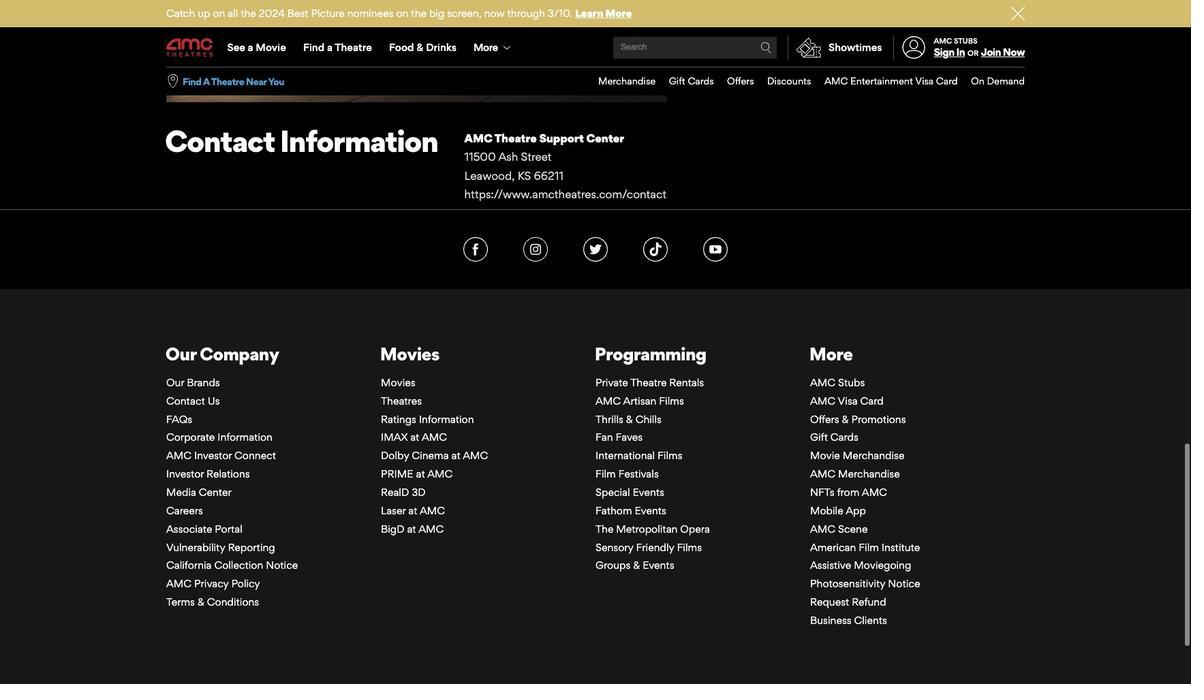Task type: locate. For each thing, give the bounding box(es) containing it.
0 vertical spatial events
[[633, 486, 665, 499]]

1 horizontal spatial gift
[[811, 431, 828, 444]]

0 vertical spatial merchandise
[[599, 75, 656, 87]]

cards down search the amc website text field
[[688, 75, 714, 87]]

theatre down the nominees
[[335, 41, 372, 54]]

on right the nominees
[[396, 7, 409, 20]]

international films link
[[596, 449, 683, 462]]

amc up thrills
[[596, 395, 621, 407]]

imax
[[381, 431, 408, 444]]

assistive moviegoing link
[[811, 559, 912, 572]]

the left big
[[411, 7, 427, 20]]

offers left "discounts"
[[727, 75, 754, 87]]

investor
[[194, 449, 232, 462], [166, 468, 204, 481]]

1 horizontal spatial film
[[859, 541, 879, 554]]

california collection notice link
[[166, 559, 298, 572]]

more inside button
[[474, 41, 498, 54]]

0 horizontal spatial center
[[199, 486, 232, 499]]

contact up faqs
[[166, 395, 205, 407]]

best
[[287, 7, 309, 20]]

movie merchandise link
[[811, 449, 905, 462]]

2 the from the left
[[411, 7, 427, 20]]

1 on from the left
[[213, 7, 225, 20]]

gift cards link up movie merchandise link
[[811, 431, 859, 444]]

1 vertical spatial cards
[[831, 431, 859, 444]]

footer
[[0, 209, 1192, 684]]

0 vertical spatial center
[[587, 131, 625, 145]]

0 horizontal spatial offers
[[727, 75, 754, 87]]

1 vertical spatial find
[[183, 75, 201, 87]]

0 horizontal spatial a
[[248, 41, 253, 54]]

films down opera
[[677, 541, 702, 554]]

notice down moviegoing
[[888, 578, 921, 590]]

1 horizontal spatial the
[[411, 7, 427, 20]]

amc up 11500
[[465, 131, 493, 145]]

1 vertical spatial more
[[474, 41, 498, 54]]

our up contact us link
[[166, 376, 184, 389]]

at up 3d
[[416, 468, 425, 481]]

learn
[[575, 7, 604, 20]]

1 vertical spatial offers
[[811, 413, 840, 426]]

0 vertical spatial cards
[[688, 75, 714, 87]]

the right all
[[241, 7, 256, 20]]

cinema
[[412, 449, 449, 462]]

menu containing merchandise
[[585, 67, 1025, 95]]

amc right cinema
[[463, 449, 488, 462]]

film up special
[[596, 468, 616, 481]]

1 horizontal spatial card
[[937, 75, 958, 87]]

associate portal link
[[166, 523, 243, 536]]

& inside amc stubs amc visa card offers & promotions gift cards movie merchandise amc merchandise nfts from amc mobile app amc scene american film institute assistive moviegoing photosensitivity notice request refund business clients
[[842, 413, 849, 426]]

amc up "dolby cinema at amc" link
[[422, 431, 447, 444]]

on demand
[[971, 75, 1025, 87]]

connect
[[235, 449, 276, 462]]

gift down search the amc website text field
[[669, 75, 686, 87]]

1 horizontal spatial on
[[396, 7, 409, 20]]

films down rentals on the right
[[659, 395, 684, 407]]

0 vertical spatial movie
[[256, 41, 286, 54]]

theatre right a
[[211, 75, 244, 87]]

notice down reporting
[[266, 559, 298, 572]]

submit search icon image
[[761, 42, 772, 53]]

1 horizontal spatial movie
[[811, 449, 840, 462]]

center down investor relations link
[[199, 486, 232, 499]]

https://www.amctheatres.com/contact
[[465, 187, 667, 201]]

0 vertical spatial visa
[[916, 75, 934, 87]]

amc down amc stubs link
[[811, 395, 836, 407]]

fan faves link
[[596, 431, 643, 444]]

fathom events link
[[596, 504, 667, 517]]

artisan
[[623, 395, 657, 407]]

ks
[[518, 169, 531, 182]]

1 horizontal spatial center
[[587, 131, 625, 145]]

media center link
[[166, 486, 232, 499]]

metropolitan
[[616, 523, 678, 536]]

ash
[[499, 150, 518, 164]]

0 horizontal spatial the
[[241, 7, 256, 20]]

films up festivals at the right bottom
[[658, 449, 683, 462]]

entertainment
[[851, 75, 913, 87]]

card inside amc stubs amc visa card offers & promotions gift cards movie merchandise amc merchandise nfts from amc mobile app amc scene american film institute assistive moviegoing photosensitivity notice request refund business clients
[[861, 395, 884, 407]]

stubs inside amc stubs sign in or join now
[[954, 36, 978, 46]]

events down festivals at the right bottom
[[633, 486, 665, 499]]

center
[[587, 131, 625, 145], [199, 486, 232, 499]]

a
[[203, 75, 210, 87]]

theatre inside button
[[211, 75, 244, 87]]

menu
[[166, 29, 1025, 67], [585, 67, 1025, 95]]

footer containing our company
[[0, 209, 1192, 684]]

promotions
[[852, 413, 906, 426]]

visa inside amc stubs amc visa card offers & promotions gift cards movie merchandise amc merchandise nfts from amc mobile app amc scene american film institute assistive moviegoing photosensitivity notice request refund business clients
[[838, 395, 858, 407]]

1 vertical spatial gift
[[811, 431, 828, 444]]

0 horizontal spatial gift
[[669, 75, 686, 87]]

a right see
[[248, 41, 253, 54]]

leawood,
[[465, 169, 515, 182]]

0 horizontal spatial cards
[[688, 75, 714, 87]]

investor up media
[[166, 468, 204, 481]]

0 vertical spatial card
[[937, 75, 958, 87]]

gift
[[669, 75, 686, 87], [811, 431, 828, 444]]

cards up movie merchandise link
[[831, 431, 859, 444]]

1 vertical spatial gift cards link
[[811, 431, 859, 444]]

you
[[268, 75, 284, 87]]

0 horizontal spatial card
[[861, 395, 884, 407]]

movies link
[[381, 376, 416, 389]]

merchandise inside 'merchandise' link
[[599, 75, 656, 87]]

information inside our brands contact us faqs corporate information amc investor connect investor relations media center careers associate portal vulnerability reporting california collection notice amc privacy policy terms & conditions
[[218, 431, 273, 444]]

stubs
[[954, 36, 978, 46], [838, 376, 865, 389]]

movies
[[380, 343, 440, 365], [381, 376, 416, 389]]

1 vertical spatial movies
[[381, 376, 416, 389]]

find left a
[[183, 75, 201, 87]]

amc down the showtimes "link"
[[825, 75, 848, 87]]

notice inside our brands contact us faqs corporate information amc investor connect investor relations media center careers associate portal vulnerability reporting california collection notice amc privacy policy terms & conditions
[[266, 559, 298, 572]]

merchandise down movie merchandise link
[[838, 468, 900, 481]]

stubs inside amc stubs amc visa card offers & promotions gift cards movie merchandise amc merchandise nfts from amc mobile app amc scene american film institute assistive moviegoing photosensitivity notice request refund business clients
[[838, 376, 865, 389]]

2 a from the left
[[327, 41, 333, 54]]

visa down "user profile" image
[[916, 75, 934, 87]]

2 vertical spatial information
[[218, 431, 273, 444]]

card down sign in button
[[937, 75, 958, 87]]

0 vertical spatial stubs
[[954, 36, 978, 46]]

our
[[166, 343, 196, 365], [166, 376, 184, 389]]

amc inside amc theatre support center 11500 ash street leawood, ks 66211 https://www.amctheatres.com/contact
[[465, 131, 493, 145]]

movies up movies link at bottom left
[[380, 343, 440, 365]]

amc stubs amc visa card offers & promotions gift cards movie merchandise amc merchandise nfts from amc mobile app amc scene american film institute assistive moviegoing photosensitivity notice request refund business clients
[[811, 376, 921, 627]]

merchandise link
[[585, 67, 656, 95]]

0 vertical spatial films
[[659, 395, 684, 407]]

0 vertical spatial menu
[[166, 29, 1025, 67]]

center inside our brands contact us faqs corporate information amc investor connect investor relations media center careers associate portal vulnerability reporting california collection notice amc privacy policy terms & conditions
[[199, 486, 232, 499]]

1 horizontal spatial find
[[303, 41, 325, 54]]

stubs for visa
[[838, 376, 865, 389]]

events up the metropolitan opera link
[[635, 504, 667, 517]]

gift up movie merchandise link
[[811, 431, 828, 444]]

amc facebook image
[[464, 237, 488, 262]]

gift cards link
[[656, 67, 714, 95], [811, 431, 859, 444]]

amc logo image
[[166, 38, 214, 57], [166, 38, 214, 57]]

amc down "dolby cinema at amc" link
[[428, 468, 453, 481]]

prime
[[381, 468, 414, 481]]

2 vertical spatial merchandise
[[838, 468, 900, 481]]

brands
[[187, 376, 220, 389]]

1 vertical spatial notice
[[888, 578, 921, 590]]

0 horizontal spatial notice
[[266, 559, 298, 572]]

food
[[389, 41, 414, 54]]

ratings
[[381, 413, 417, 426]]

bigd at amc link
[[381, 523, 444, 536]]

dolby cinema at amc link
[[381, 449, 488, 462]]

& down amc visa card link
[[842, 413, 849, 426]]

center right "support"
[[587, 131, 625, 145]]

amc merchandise link
[[811, 468, 900, 481]]

0 horizontal spatial stubs
[[838, 376, 865, 389]]

visa
[[916, 75, 934, 87], [838, 395, 858, 407]]

offers down amc visa card link
[[811, 413, 840, 426]]

0 horizontal spatial film
[[596, 468, 616, 481]]

1 vertical spatial menu
[[585, 67, 1025, 95]]

scene
[[838, 523, 868, 536]]

request refund link
[[811, 596, 887, 609]]

2 on from the left
[[396, 7, 409, 20]]

0 vertical spatial investor
[[194, 449, 232, 462]]

1 a from the left
[[248, 41, 253, 54]]

1 horizontal spatial cards
[[831, 431, 859, 444]]

1 horizontal spatial visa
[[916, 75, 934, 87]]

catch up on all the 2024 best picture nominees on the big screen, now through 3/10. learn more
[[166, 7, 632, 20]]

amc down laser at amc link
[[419, 523, 444, 536]]

card up promotions
[[861, 395, 884, 407]]

& right food
[[417, 41, 424, 54]]

movies up theatres link
[[381, 376, 416, 389]]

our up our brands link
[[166, 343, 196, 365]]

0 vertical spatial gift
[[669, 75, 686, 87]]

ratings information link
[[381, 413, 474, 426]]

0 vertical spatial film
[[596, 468, 616, 481]]

amc investor connect link
[[166, 449, 276, 462]]

find inside button
[[183, 75, 201, 87]]

contact
[[165, 123, 275, 160], [166, 395, 205, 407]]

up
[[198, 7, 210, 20]]

investor relations link
[[166, 468, 250, 481]]

user profile image
[[895, 36, 933, 59]]

find down picture
[[303, 41, 325, 54]]

discounts
[[768, 75, 812, 87]]

amc tiktok image
[[644, 237, 668, 262], [644, 237, 668, 262]]

opera
[[681, 523, 710, 536]]

0 vertical spatial offers
[[727, 75, 754, 87]]

1 vertical spatial card
[[861, 395, 884, 407]]

& inside our brands contact us faqs corporate information amc investor connect investor relations media center careers associate portal vulnerability reporting california collection notice amc privacy policy terms & conditions
[[198, 596, 204, 609]]

showtimes image
[[789, 35, 829, 60]]

mobile
[[811, 504, 844, 517]]

menu down showtimes image
[[585, 67, 1025, 95]]

1 vertical spatial center
[[199, 486, 232, 499]]

more inside footer
[[810, 343, 853, 365]]

0 horizontal spatial more
[[474, 41, 498, 54]]

1 horizontal spatial stubs
[[954, 36, 978, 46]]

& right 'terms'
[[198, 596, 204, 609]]

collection
[[214, 559, 263, 572]]

amc instagram image
[[524, 237, 548, 262], [524, 237, 548, 262]]

menu down learn
[[166, 29, 1025, 67]]

stubs up the in
[[954, 36, 978, 46]]

theatre up ash
[[495, 131, 537, 145]]

1 horizontal spatial gift cards link
[[811, 431, 859, 444]]

at
[[411, 431, 420, 444], [452, 449, 461, 462], [416, 468, 425, 481], [409, 504, 418, 517], [407, 523, 416, 536]]

0 vertical spatial find
[[303, 41, 325, 54]]

0 horizontal spatial gift cards link
[[656, 67, 714, 95]]

find for find a theatre
[[303, 41, 325, 54]]

movie up amc merchandise link
[[811, 449, 840, 462]]

1 the from the left
[[241, 7, 256, 20]]

reald
[[381, 486, 409, 499]]

a
[[248, 41, 253, 54], [327, 41, 333, 54]]

the metropolitan opera link
[[596, 523, 710, 536]]

amc up sign
[[934, 36, 953, 46]]

offers link
[[714, 67, 754, 95]]

photosensitivity notice link
[[811, 578, 921, 590]]

movies for movies
[[380, 343, 440, 365]]

film up the assistive moviegoing link
[[859, 541, 879, 554]]

app
[[846, 504, 866, 517]]

theatres link
[[381, 395, 422, 407]]

0 vertical spatial notice
[[266, 559, 298, 572]]

programming
[[595, 343, 707, 365]]

amc twitter image
[[584, 237, 608, 262], [584, 237, 608, 262]]

movies inside movies theatres ratings information imax at amc dolby cinema at amc prime at amc reald 3d laser at amc bigd at amc
[[381, 376, 416, 389]]

find a theatre near you
[[183, 75, 284, 87]]

card
[[937, 75, 958, 87], [861, 395, 884, 407]]

our inside our brands contact us faqs corporate information amc investor connect investor relations media center careers associate portal vulnerability reporting california collection notice amc privacy policy terms & conditions
[[166, 376, 184, 389]]

our for our company
[[166, 343, 196, 365]]

0 vertical spatial gift cards link
[[656, 67, 714, 95]]

1 horizontal spatial a
[[327, 41, 333, 54]]

cards
[[688, 75, 714, 87], [831, 431, 859, 444]]

1 vertical spatial films
[[658, 449, 683, 462]]

1 vertical spatial our
[[166, 376, 184, 389]]

bigd
[[381, 523, 405, 536]]

private theatre rentals link
[[596, 376, 704, 389]]

11500
[[465, 150, 496, 164]]

1 vertical spatial stubs
[[838, 376, 865, 389]]

find a theatre link
[[295, 29, 381, 67]]

stubs up amc visa card link
[[838, 376, 865, 389]]

0 vertical spatial more
[[606, 7, 632, 20]]

film inside amc stubs amc visa card offers & promotions gift cards movie merchandise amc merchandise nfts from amc mobile app amc scene american film institute assistive moviegoing photosensitivity notice request refund business clients
[[859, 541, 879, 554]]

amc artisan films link
[[596, 395, 684, 407]]

portal
[[215, 523, 243, 536]]

movie down 2024
[[256, 41, 286, 54]]

1 vertical spatial visa
[[838, 395, 858, 407]]

amc up nfts
[[811, 468, 836, 481]]

laser at amc link
[[381, 504, 445, 517]]

join
[[981, 46, 1001, 59]]

sign in or join amc stubs element
[[893, 29, 1025, 67]]

0 horizontal spatial find
[[183, 75, 201, 87]]

2 vertical spatial more
[[810, 343, 853, 365]]

merchandise left gift cards
[[599, 75, 656, 87]]

contact down find a theatre near you button
[[165, 123, 275, 160]]

amc facebook image
[[464, 237, 488, 262]]

on left all
[[213, 7, 225, 20]]

amc youtube image
[[704, 237, 728, 262], [704, 237, 728, 262]]

2 horizontal spatial more
[[810, 343, 853, 365]]

offers
[[727, 75, 754, 87], [811, 413, 840, 426]]

company
[[200, 343, 279, 365]]

0 horizontal spatial visa
[[838, 395, 858, 407]]

a down picture
[[327, 41, 333, 54]]

or
[[968, 48, 979, 58]]

1 horizontal spatial offers
[[811, 413, 840, 426]]

investor up investor relations link
[[194, 449, 232, 462]]

0 vertical spatial our
[[166, 343, 196, 365]]

more up amc stubs link
[[810, 343, 853, 365]]

support
[[539, 131, 584, 145]]

more down now
[[474, 41, 498, 54]]

merchandise up amc merchandise link
[[843, 449, 905, 462]]

gift cards link down search the amc website text field
[[656, 67, 714, 95]]

1 vertical spatial information
[[419, 413, 474, 426]]

theatre inside menu
[[335, 41, 372, 54]]

0 horizontal spatial on
[[213, 7, 225, 20]]

0 vertical spatial movies
[[380, 343, 440, 365]]

events down friendly
[[643, 559, 675, 572]]

1 horizontal spatial notice
[[888, 578, 921, 590]]

california
[[166, 559, 212, 572]]

1 vertical spatial movie
[[811, 449, 840, 462]]

offers inside amc stubs amc visa card offers & promotions gift cards movie merchandise amc merchandise nfts from amc mobile app amc scene american film institute assistive moviegoing photosensitivity notice request refund business clients
[[811, 413, 840, 426]]

1 vertical spatial film
[[859, 541, 879, 554]]

menu containing more
[[166, 29, 1025, 67]]

1 vertical spatial contact
[[166, 395, 205, 407]]

more right learn
[[606, 7, 632, 20]]

offers inside 'link'
[[727, 75, 754, 87]]

visa down amc stubs link
[[838, 395, 858, 407]]

theatre up "artisan"
[[631, 376, 667, 389]]



Task type: describe. For each thing, give the bounding box(es) containing it.
private
[[596, 376, 628, 389]]

on demand link
[[958, 67, 1025, 95]]

amc inside "private theatre rentals amc artisan films thrills & chills fan faves international films film festivals special events fathom events the metropolitan opera sensory friendly films groups & events"
[[596, 395, 621, 407]]

business clients link
[[811, 614, 888, 627]]

conditions
[[207, 596, 259, 609]]

street
[[521, 150, 552, 164]]

movie inside amc stubs amc visa card offers & promotions gift cards movie merchandise amc merchandise nfts from amc mobile app amc scene american film institute assistive moviegoing photosensitivity notice request refund business clients
[[811, 449, 840, 462]]

refund
[[852, 596, 887, 609]]

american film institute link
[[811, 541, 920, 554]]

showtimes
[[829, 41, 882, 54]]

food & drinks
[[389, 41, 457, 54]]

0 horizontal spatial movie
[[256, 41, 286, 54]]

3d
[[412, 486, 426, 499]]

corporate
[[166, 431, 215, 444]]

a for movie
[[248, 41, 253, 54]]

amc down 'mobile'
[[811, 523, 836, 536]]

amc up amc visa card link
[[811, 376, 836, 389]]

find a theatre near you button
[[183, 75, 284, 88]]

join now button
[[981, 46, 1025, 59]]

laser
[[381, 504, 406, 517]]

private theatre rentals amc artisan films thrills & chills fan faves international films film festivals special events fathom events the metropolitan opera sensory friendly films groups & events
[[596, 376, 710, 572]]

special
[[596, 486, 630, 499]]

amc down 3d
[[420, 504, 445, 517]]

fathom
[[596, 504, 632, 517]]

notice inside amc stubs amc visa card offers & promotions gift cards movie merchandise amc merchandise nfts from amc mobile app amc scene american film institute assistive moviegoing photosensitivity notice request refund business clients
[[888, 578, 921, 590]]

assistive
[[811, 559, 852, 572]]

vulnerability reporting link
[[166, 541, 275, 554]]

film festivals link
[[596, 468, 659, 481]]

at right cinema
[[452, 449, 461, 462]]

0 vertical spatial contact
[[165, 123, 275, 160]]

reporting
[[228, 541, 275, 554]]

demand
[[987, 75, 1025, 87]]

amc entertainment visa card
[[825, 75, 958, 87]]

prime at amc link
[[381, 468, 453, 481]]

nfts
[[811, 486, 835, 499]]

at right imax on the bottom of the page
[[411, 431, 420, 444]]

our for our brands contact us faqs corporate information amc investor connect investor relations media center careers associate portal vulnerability reporting california collection notice amc privacy policy terms & conditions
[[166, 376, 184, 389]]

amc inside amc stubs sign in or join now
[[934, 36, 953, 46]]

terms & conditions link
[[166, 596, 259, 609]]

friendly
[[636, 541, 675, 554]]

& up faves
[[626, 413, 633, 426]]

business
[[811, 614, 852, 627]]

amc up app
[[862, 486, 887, 499]]

1 vertical spatial investor
[[166, 468, 204, 481]]

media
[[166, 486, 196, 499]]

special events link
[[596, 486, 665, 499]]

2024
[[259, 7, 285, 20]]

picture
[[311, 7, 345, 20]]

contact inside our brands contact us faqs corporate information amc investor connect investor relations media center careers associate portal vulnerability reporting california collection notice amc privacy policy terms & conditions
[[166, 395, 205, 407]]

1 vertical spatial events
[[635, 504, 667, 517]]

groups
[[596, 559, 631, 572]]

imax at amc link
[[381, 431, 447, 444]]

big
[[429, 7, 445, 20]]

sensory friendly films link
[[596, 541, 702, 554]]

cards inside amc stubs amc visa card offers & promotions gift cards movie merchandise amc merchandise nfts from amc mobile app amc scene american film institute assistive moviegoing photosensitivity notice request refund business clients
[[831, 431, 859, 444]]

stubs for in
[[954, 36, 978, 46]]

drinks
[[426, 41, 457, 54]]

groups & events link
[[596, 559, 675, 572]]

film inside "private theatre rentals amc artisan films thrills & chills fan faves international films film festivals special events fathom events the metropolitan opera sensory friendly films groups & events"
[[596, 468, 616, 481]]

faqs
[[166, 413, 192, 426]]

& inside food & drinks link
[[417, 41, 424, 54]]

our company
[[166, 343, 279, 365]]

movies for movies theatres ratings information imax at amc dolby cinema at amc prime at amc reald 3d laser at amc bigd at amc
[[381, 376, 416, 389]]

theatre inside "private theatre rentals amc artisan films thrills & chills fan faves international films film festivals special events fathom events the metropolitan opera sensory friendly films groups & events"
[[631, 376, 667, 389]]

policy
[[231, 578, 260, 590]]

nfts from amc link
[[811, 486, 887, 499]]

corporate information link
[[166, 431, 273, 444]]

0 vertical spatial information
[[280, 123, 438, 160]]

amc up 'terms'
[[166, 578, 192, 590]]

amc privacy policy link
[[166, 578, 260, 590]]

discounts link
[[754, 67, 812, 95]]

theatres
[[381, 395, 422, 407]]

amc down corporate
[[166, 449, 192, 462]]

see
[[227, 41, 245, 54]]

amc theatre support center 11500 ash street leawood, ks 66211 https://www.amctheatres.com/contact
[[465, 131, 667, 201]]

at down laser at amc link
[[407, 523, 416, 536]]

request
[[811, 596, 850, 609]]

chills
[[636, 413, 662, 426]]

relations
[[207, 468, 250, 481]]

more button
[[465, 29, 522, 67]]

information inside movies theatres ratings information imax at amc dolby cinema at amc prime at amc reald 3d laser at amc bigd at amc
[[419, 413, 474, 426]]

gift inside menu
[[669, 75, 686, 87]]

see a movie link
[[219, 29, 295, 67]]

amc visa card link
[[811, 395, 884, 407]]

rentals
[[670, 376, 704, 389]]

at up bigd at amc link
[[409, 504, 418, 517]]

in
[[957, 46, 965, 59]]

sign
[[934, 46, 955, 59]]

2 vertical spatial films
[[677, 541, 702, 554]]

visa inside amc entertainment visa card link
[[916, 75, 934, 87]]

terms
[[166, 596, 195, 609]]

thrills & chills link
[[596, 413, 662, 426]]

movies theatres ratings information imax at amc dolby cinema at amc prime at amc reald 3d laser at amc bigd at amc
[[381, 376, 488, 536]]

cards inside menu
[[688, 75, 714, 87]]

institute
[[882, 541, 920, 554]]

offers & promotions link
[[811, 413, 906, 426]]

careers link
[[166, 504, 203, 517]]

find for find a theatre near you
[[183, 75, 201, 87]]

find a theatre
[[303, 41, 372, 54]]

moviegoing
[[854, 559, 912, 572]]

us
[[208, 395, 220, 407]]

1 horizontal spatial more
[[606, 7, 632, 20]]

1 vertical spatial merchandise
[[843, 449, 905, 462]]

center inside amc theatre support center 11500 ash street leawood, ks 66211 https://www.amctheatres.com/contact
[[587, 131, 625, 145]]

gift inside amc stubs amc visa card offers & promotions gift cards movie merchandise amc merchandise nfts from amc mobile app amc scene american film institute assistive moviegoing photosensitivity notice request refund business clients
[[811, 431, 828, 444]]

learn more link
[[575, 7, 632, 20]]

mobile app link
[[811, 504, 866, 517]]

a for theatre
[[327, 41, 333, 54]]

3/10.
[[548, 7, 573, 20]]

associate
[[166, 523, 212, 536]]

gift cards
[[669, 75, 714, 87]]

contact information
[[165, 123, 438, 160]]

on
[[971, 75, 985, 87]]

investor relations image
[[166, 0, 667, 102]]

faves
[[616, 431, 643, 444]]

theatre inside amc theatre support center 11500 ash street leawood, ks 66211 https://www.amctheatres.com/contact
[[495, 131, 537, 145]]

& down sensory friendly films link
[[633, 559, 640, 572]]

photosensitivity
[[811, 578, 886, 590]]

2 vertical spatial events
[[643, 559, 675, 572]]

sensory
[[596, 541, 634, 554]]

search the AMC website text field
[[619, 43, 761, 53]]

careers
[[166, 504, 203, 517]]

from
[[837, 486, 860, 499]]



Task type: vqa. For each thing, say whether or not it's contained in the screenshot.
refills
no



